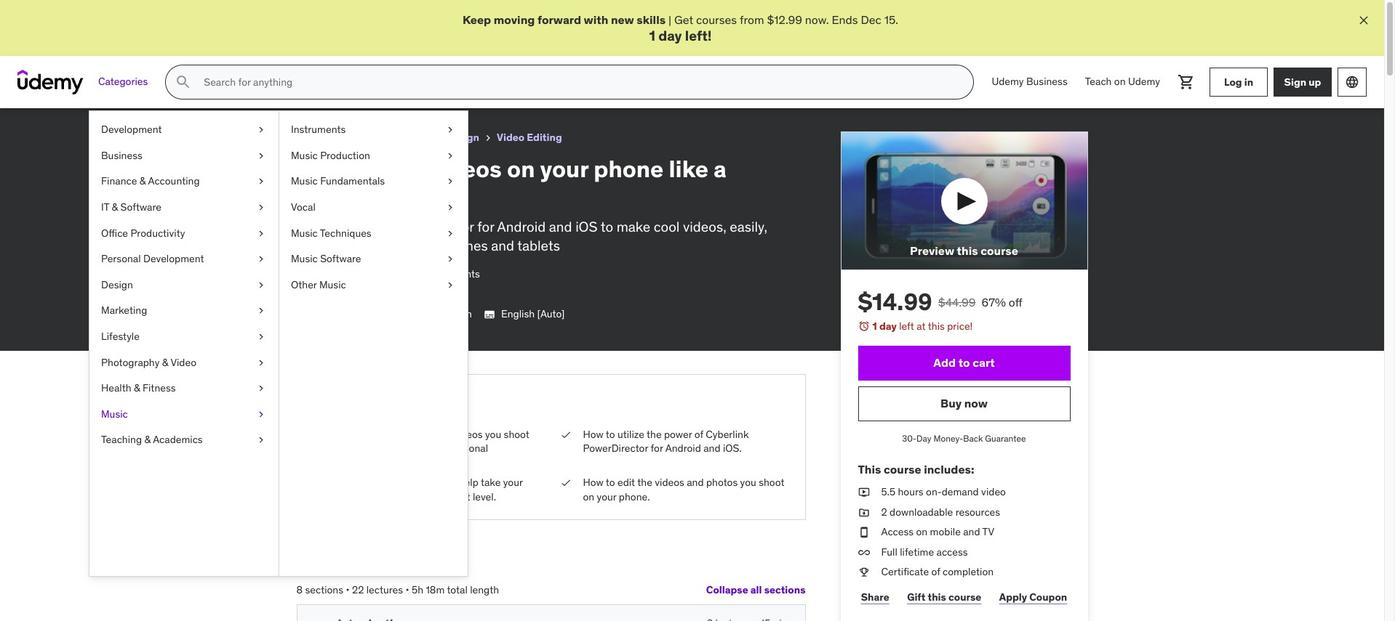 Task type: locate. For each thing, give the bounding box(es) containing it.
xsmall image inside 'marketing' link
[[255, 304, 267, 319]]

quickly,
[[296, 237, 343, 255]]

edit inside how to edit the videos and photos you shoot on your phone.
[[618, 477, 635, 490]]

other inside other music link
[[291, 278, 317, 292]]

2
[[881, 506, 887, 519]]

ios
[[576, 218, 598, 236]]

0 vertical spatial make
[[617, 218, 651, 236]]

1 vertical spatial a
[[425, 442, 430, 455]]

0 horizontal spatial 1
[[649, 27, 655, 45]]

1 vertical spatial 1
[[873, 320, 877, 334]]

this
[[858, 463, 881, 477]]

0 vertical spatial cyberlink
[[324, 218, 382, 236]]

cyberlink inside how to utilize the power of cyberlink powerdirector for android and ios.
[[706, 428, 749, 441]]

it
[[101, 201, 109, 214]]

music up "vocal"
[[291, 175, 318, 188]]

1 horizontal spatial photography & video link
[[296, 129, 398, 147]]

to for how to edit the videos and photos you shoot on your phone.
[[606, 477, 615, 490]]

left
[[899, 320, 914, 334]]

0 vertical spatial for
[[477, 218, 494, 236]]

2 vertical spatial the
[[433, 491, 448, 504]]

you down ios.
[[740, 477, 756, 490]]

1 vertical spatial development
[[143, 253, 204, 266]]

office productivity
[[101, 227, 185, 240]]

1 horizontal spatial photos
[[706, 477, 738, 490]]

this right at
[[928, 320, 945, 334]]

• left 5h 18m
[[406, 584, 409, 597]]

1 vertical spatial this
[[928, 320, 945, 334]]

0 horizontal spatial cyberlink
[[324, 218, 382, 236]]

udemy
[[992, 75, 1024, 88], [1128, 75, 1160, 88]]

photography & video up production
[[296, 131, 398, 144]]

collapse all sections
[[706, 584, 806, 597]]

1 horizontal spatial photography
[[296, 131, 359, 144]]

on
[[1114, 75, 1126, 88], [507, 154, 535, 184], [423, 237, 439, 255], [338, 442, 349, 455], [583, 491, 595, 504], [916, 526, 928, 539]]

1 vertical spatial for
[[651, 442, 663, 455]]

the up phone.
[[637, 477, 652, 490]]

1 vertical spatial software
[[320, 253, 361, 266]]

0 horizontal spatial make
[[372, 428, 397, 441]]

video
[[370, 131, 398, 144], [415, 131, 443, 144], [497, 131, 525, 144], [171, 356, 196, 369]]

powerdirector up cheaply
[[386, 218, 474, 236]]

1 horizontal spatial cyberlink
[[706, 428, 749, 441]]

1 horizontal spatial a
[[714, 154, 727, 184]]

2 • from the left
[[406, 584, 409, 597]]

other
[[291, 278, 317, 292], [338, 477, 364, 490]]

& right the finance
[[140, 175, 146, 188]]

for up how to edit the videos and photos you shoot on your phone.
[[651, 442, 663, 455]]

sections right the 8
[[305, 584, 343, 597]]

of down full lifetime access
[[932, 566, 940, 579]]

0 horizontal spatial design
[[101, 278, 133, 292]]

1 horizontal spatial •
[[406, 584, 409, 597]]

videos inside the how to make photos and videos you shoot on your phone into a professional masterpiece.
[[453, 428, 483, 441]]

this for gift
[[928, 591, 946, 604]]

how inside the how to make photos and videos you shoot on your phone into a professional masterpiece.
[[338, 428, 358, 441]]

1 vertical spatial powerdirector
[[583, 442, 648, 455]]

powerdirector down the utilize
[[583, 442, 648, 455]]

1 horizontal spatial powerdirector
[[583, 442, 648, 455]]

tv
[[982, 526, 995, 539]]

1 right alarm icon
[[873, 320, 877, 334]]

software up 4.6 link
[[320, 253, 361, 266]]

add to cart button
[[858, 346, 1070, 381]]

0 horizontal spatial for
[[477, 218, 494, 236]]

your
[[540, 154, 589, 184], [352, 442, 371, 455], [503, 477, 523, 490], [597, 491, 617, 504]]

other down music software
[[291, 278, 317, 292]]

on up 161 at the top
[[423, 237, 439, 255]]

ios.
[[723, 442, 742, 455]]

xsmall image
[[255, 149, 267, 163], [444, 175, 456, 189], [444, 201, 456, 215], [444, 227, 456, 241], [255, 253, 267, 267], [444, 253, 456, 267], [255, 278, 267, 293], [255, 356, 267, 370], [255, 382, 267, 396], [560, 428, 571, 442], [255, 434, 267, 448], [858, 506, 870, 520]]

other down masterpiece.
[[338, 477, 364, 490]]

this inside "preview this course" button
[[957, 244, 978, 258]]

0 horizontal spatial powerdirector
[[386, 218, 474, 236]]

how for professional
[[296, 154, 346, 184]]

xsmall image inside music software "link"
[[444, 253, 456, 267]]

english right closed captions image
[[501, 308, 535, 321]]

1 down skills
[[649, 27, 655, 45]]

the inside how to utilize the power of cyberlink powerdirector for android and ios.
[[647, 428, 662, 441]]

course for preview this course
[[981, 244, 1018, 258]]

0 horizontal spatial video
[[338, 491, 363, 504]]

this for preview
[[957, 244, 978, 258]]

phone left like
[[594, 154, 664, 184]]

photos up into
[[400, 428, 431, 441]]

course up hours
[[884, 463, 921, 477]]

make up masterpiece.
[[372, 428, 397, 441]]

1 vertical spatial photography & video link
[[89, 350, 279, 376]]

and left ios.
[[704, 442, 721, 455]]

preview this course button
[[841, 132, 1088, 271]]

closed captions image
[[484, 309, 495, 321]]

1 vertical spatial professional
[[433, 442, 488, 455]]

0 horizontal spatial photography & video
[[101, 356, 196, 369]]

design inside 'link'
[[445, 131, 479, 144]]

make inside how to edit videos on your phone like a professional use cyberlink powerdirector for android and ios to make cool videos, easily, quickly, and cheaply on phones and tablets
[[617, 218, 651, 236]]

1 horizontal spatial phone
[[594, 154, 664, 184]]

0 vertical spatial powerdirector
[[386, 218, 474, 236]]

1 udemy from the left
[[992, 75, 1024, 88]]

to inside the how to make photos and videos you shoot on your phone into a professional masterpiece.
[[361, 428, 370, 441]]

4.6
[[296, 268, 312, 281]]

development down categories 'dropdown button'
[[101, 123, 162, 136]]

phone up masterpiece.
[[374, 442, 402, 455]]

2 vertical spatial videos
[[655, 477, 684, 490]]

course inside button
[[981, 244, 1018, 258]]

1 english from the left
[[438, 308, 472, 321]]

android down the power
[[665, 442, 701, 455]]

business up the finance
[[101, 149, 142, 162]]

0 vertical spatial day
[[658, 27, 682, 45]]

how for on
[[583, 477, 604, 490]]

xsmall image inside health & fitness link
[[255, 382, 267, 396]]

this
[[957, 244, 978, 258], [928, 320, 945, 334], [928, 591, 946, 604]]

software up the "office productivity"
[[120, 201, 162, 214]]

video design
[[415, 131, 479, 144]]

0 horizontal spatial photography
[[101, 356, 160, 369]]

lectures
[[366, 584, 403, 597]]

2 sections from the left
[[764, 584, 806, 597]]

0 vertical spatial edit
[[380, 154, 424, 184]]

music inside music fundamentals link
[[291, 175, 318, 188]]

powerdirector
[[386, 218, 474, 236], [583, 442, 648, 455]]

the right the utilize
[[647, 428, 662, 441]]

music up '4.6'
[[291, 253, 318, 266]]

ends
[[832, 12, 858, 27]]

add
[[934, 356, 956, 371]]

includes:
[[924, 463, 974, 477]]

on-
[[926, 486, 942, 499]]

0 vertical spatial professional
[[296, 182, 434, 212]]

your left phone.
[[597, 491, 617, 504]]

0 vertical spatial android
[[497, 218, 546, 236]]

price!
[[947, 320, 973, 334]]

to inside button
[[959, 356, 970, 371]]

in
[[1244, 75, 1254, 89]]

music inside music link
[[101, 408, 128, 421]]

on up masterpiece.
[[338, 442, 349, 455]]

photography & video up the health & fitness
[[101, 356, 196, 369]]

videos inside how to edit videos on your phone like a professional use cyberlink powerdirector for android and ios to make cool videos, easily, quickly, and cheaply on phones and tablets
[[429, 154, 502, 184]]

length
[[470, 584, 499, 597]]

videos down how to utilize the power of cyberlink powerdirector for android and ios.
[[655, 477, 684, 490]]

day down |
[[658, 27, 682, 45]]

0 horizontal spatial you
[[485, 428, 501, 441]]

161
[[423, 268, 438, 281]]

how inside how to edit videos on your phone like a professional use cyberlink powerdirector for android and ios to make cool videos, easily, quickly, and cheaply on phones and tablets
[[296, 154, 346, 184]]

0 vertical spatial a
[[714, 154, 727, 184]]

xsmall image for music techniques
[[444, 227, 456, 241]]

this right gift
[[928, 591, 946, 604]]

0 vertical spatial photography
[[296, 131, 359, 144]]

marketing link
[[89, 299, 279, 324]]

and up 'will'
[[434, 428, 451, 441]]

xsmall image inside music production link
[[444, 149, 456, 163]]

1 vertical spatial photography & video
[[101, 356, 196, 369]]

music down the health
[[101, 408, 128, 421]]

shoot inside how to edit the videos and photos you shoot on your phone.
[[759, 477, 785, 490]]

music fundamentals
[[291, 175, 385, 188]]

design
[[445, 131, 479, 144], [101, 278, 133, 292]]

teaching & academics
[[101, 434, 203, 447]]

english left closed captions image
[[438, 308, 472, 321]]

music down "vocal"
[[291, 227, 318, 240]]

new
[[611, 12, 634, 27]]

powerdirector inside how to edit videos on your phone like a professional use cyberlink powerdirector for android and ios to make cool videos, easily, quickly, and cheaply on phones and tablets
[[386, 218, 474, 236]]

1 horizontal spatial english
[[501, 308, 535, 321]]

0 horizontal spatial edit
[[380, 154, 424, 184]]

video design link
[[415, 129, 479, 147]]

dec
[[861, 12, 882, 27]]

1 vertical spatial make
[[372, 428, 397, 441]]

for up phones
[[477, 218, 494, 236]]

0 horizontal spatial other
[[291, 278, 317, 292]]

music software link
[[279, 247, 468, 273]]

your down editing
[[540, 154, 589, 184]]

professional up the music techniques link
[[296, 182, 434, 212]]

1 horizontal spatial you
[[740, 477, 756, 490]]

0 horizontal spatial business
[[101, 149, 142, 162]]

xsmall image inside instruments link
[[444, 123, 456, 137]]

0 vertical spatial business
[[1026, 75, 1068, 88]]

share
[[861, 591, 889, 604]]

design down 'personal'
[[101, 278, 133, 292]]

design left the video editing
[[445, 131, 479, 144]]

1 inside keep moving forward with new skills | get courses from $12.99 now. ends dec 15. 1 day left!
[[649, 27, 655, 45]]

a right into
[[425, 442, 430, 455]]

0 horizontal spatial android
[[497, 218, 546, 236]]

preview
[[910, 244, 954, 258]]

0 horizontal spatial english
[[438, 308, 472, 321]]

professional up help
[[433, 442, 488, 455]]

buy now
[[941, 397, 988, 411]]

0 vertical spatial design
[[445, 131, 479, 144]]

1 vertical spatial cyberlink
[[706, 428, 749, 441]]

1 vertical spatial edit
[[618, 477, 635, 490]]

sign up
[[1284, 75, 1321, 89]]

edit inside how to edit videos on your phone like a professional use cyberlink powerdirector for android and ios to make cool videos, easily, quickly, and cheaply on phones and tablets
[[380, 154, 424, 184]]

0 vertical spatial of
[[695, 428, 703, 441]]

the inside how to edit the videos and photos you shoot on your phone.
[[637, 477, 652, 490]]

other inside the other useful apps that will help take your video productions to the next level.
[[338, 477, 364, 490]]

sections right all at the bottom
[[764, 584, 806, 597]]

gift this course link
[[904, 583, 985, 613]]

& up the fitness
[[162, 356, 168, 369]]

software inside "link"
[[320, 253, 361, 266]]

buy now button
[[858, 387, 1070, 422]]

and down how to utilize the power of cyberlink powerdirector for android and ios.
[[687, 477, 704, 490]]

music inside music production link
[[291, 149, 318, 162]]

video up resources
[[981, 486, 1006, 499]]

maxwell
[[387, 288, 424, 301]]

2 english from the left
[[501, 308, 535, 321]]

accounting
[[148, 175, 200, 188]]

•
[[346, 584, 350, 597], [406, 584, 409, 597]]

xsmall image for health & fitness
[[255, 382, 267, 396]]

1 horizontal spatial software
[[320, 253, 361, 266]]

0 vertical spatial you
[[485, 428, 501, 441]]

with
[[584, 12, 608, 27]]

how to edit the videos and photos you shoot on your phone.
[[583, 477, 785, 504]]

the down 'will'
[[433, 491, 448, 504]]

2 udemy from the left
[[1128, 75, 1160, 88]]

how inside how to edit the videos and photos you shoot on your phone.
[[583, 477, 604, 490]]

xsmall image inside personal development link
[[255, 253, 267, 267]]

2 vertical spatial this
[[928, 591, 946, 604]]

1 horizontal spatial day
[[879, 320, 897, 334]]

1 vertical spatial photography
[[101, 356, 160, 369]]

video
[[981, 486, 1006, 499], [338, 491, 363, 504]]

1 horizontal spatial edit
[[618, 477, 635, 490]]

1 vertical spatial photos
[[706, 477, 738, 490]]

your inside the how to make photos and videos you shoot on your phone into a professional masterpiece.
[[352, 442, 371, 455]]

xsmall image for teaching & academics
[[255, 434, 267, 448]]

to inside how to edit the videos and photos you shoot on your phone.
[[606, 477, 615, 490]]

music down music software
[[319, 278, 346, 292]]

cyberlink up the quickly,
[[324, 218, 382, 236]]

video inside the other useful apps that will help take your video productions to the next level.
[[338, 491, 363, 504]]

udemy inside the udemy business link
[[992, 75, 1024, 88]]

this right preview
[[957, 244, 978, 258]]

xsmall image inside vocal link
[[444, 201, 456, 215]]

to inside how to utilize the power of cyberlink powerdirector for android and ios.
[[606, 428, 615, 441]]

1 horizontal spatial android
[[665, 442, 701, 455]]

1 horizontal spatial design
[[445, 131, 479, 144]]

off
[[1009, 296, 1023, 310]]

music inside other music link
[[319, 278, 346, 292]]

make inside the how to make photos and videos you shoot on your phone into a professional masterpiece.
[[372, 428, 397, 441]]

30-
[[902, 434, 917, 445]]

to for add to cart
[[959, 356, 970, 371]]

xsmall image inside teaching & academics link
[[255, 434, 267, 448]]

1 vertical spatial the
[[637, 477, 652, 490]]

1 vertical spatial shoot
[[759, 477, 785, 490]]

1 horizontal spatial business
[[1026, 75, 1068, 88]]

udemy business link
[[983, 65, 1076, 100]]

1 horizontal spatial make
[[617, 218, 651, 236]]

1 horizontal spatial shoot
[[759, 477, 785, 490]]

67%
[[982, 296, 1006, 310]]

0 vertical spatial the
[[647, 428, 662, 441]]

0 vertical spatial shoot
[[504, 428, 529, 441]]

xsmall image for business
[[255, 149, 267, 163]]

0 horizontal spatial day
[[658, 27, 682, 45]]

log in link
[[1210, 68, 1268, 97]]

photography
[[296, 131, 359, 144], [101, 356, 160, 369]]

photography & video link
[[296, 129, 398, 147], [89, 350, 279, 376]]

gift this course
[[907, 591, 982, 604]]

1 vertical spatial design
[[101, 278, 133, 292]]

0 vertical spatial this
[[957, 244, 978, 258]]

videos down the video design 'link'
[[429, 154, 502, 184]]

cyberlink up ios.
[[706, 428, 749, 441]]

for inside how to edit videos on your phone like a professional use cyberlink powerdirector for android and ios to make cool videos, easily, quickly, and cheaply on phones and tablets
[[477, 218, 494, 236]]

vocal link
[[279, 195, 468, 221]]

1 horizontal spatial sections
[[764, 584, 806, 597]]

xsmall image inside business link
[[255, 149, 267, 163]]

money-
[[934, 434, 963, 445]]

1 horizontal spatial for
[[651, 442, 663, 455]]

cyberlink
[[324, 218, 382, 236], [706, 428, 749, 441]]

on right teach
[[1114, 75, 1126, 88]]

0 horizontal spatial phone
[[374, 442, 402, 455]]

how inside how to utilize the power of cyberlink powerdirector for android and ios.
[[583, 428, 604, 441]]

xsmall image for design
[[255, 278, 267, 293]]

categories
[[98, 75, 148, 88]]

android up tablets
[[497, 218, 546, 236]]

1 horizontal spatial other
[[338, 477, 364, 490]]

udemy inside teach on udemy link
[[1128, 75, 1160, 88]]

on down 'video editing' link
[[507, 154, 535, 184]]

0 vertical spatial other
[[291, 278, 317, 292]]

day left left
[[879, 320, 897, 334]]

sections
[[305, 584, 343, 597], [764, 584, 806, 597]]

edit up vocal link
[[380, 154, 424, 184]]

1 vertical spatial android
[[665, 442, 701, 455]]

22
[[352, 584, 364, 597]]

xsmall image
[[255, 123, 267, 137], [444, 123, 456, 137], [482, 133, 494, 144], [444, 149, 456, 163], [255, 175, 267, 189], [255, 201, 267, 215], [255, 227, 267, 241], [444, 278, 456, 293], [255, 304, 267, 319], [255, 330, 267, 344], [255, 408, 267, 422], [560, 477, 571, 491], [858, 486, 870, 500], [858, 526, 870, 540], [858, 546, 870, 560], [858, 566, 870, 581]]

photography & video link up the fitness
[[89, 350, 279, 376]]

professional inside how to edit videos on your phone like a professional use cyberlink powerdirector for android and ios to make cool videos, easily, quickly, and cheaply on phones and tablets
[[296, 182, 434, 212]]

to
[[351, 154, 375, 184], [601, 218, 613, 236], [959, 356, 970, 371], [361, 428, 370, 441], [606, 428, 615, 441], [606, 477, 615, 490], [422, 491, 431, 504]]

get
[[674, 12, 693, 27]]

0 horizontal spatial udemy
[[992, 75, 1024, 88]]

access on mobile and tv
[[881, 526, 995, 539]]

0 vertical spatial software
[[120, 201, 162, 214]]

video inside 'link'
[[415, 131, 443, 144]]

& right the health
[[134, 382, 140, 395]]

music inside music software "link"
[[291, 253, 318, 266]]

videos up help
[[453, 428, 483, 441]]

your right take
[[503, 477, 523, 490]]

2 vertical spatial course
[[949, 591, 982, 604]]

make left cool
[[617, 218, 651, 236]]

music for music fundamentals
[[291, 175, 318, 188]]

photography up the health & fitness
[[101, 356, 160, 369]]

& right "teaching"
[[144, 434, 151, 447]]

design link
[[89, 273, 279, 299]]

courses
[[696, 12, 737, 27]]

on left phone.
[[583, 491, 595, 504]]

day inside keep moving forward with new skills | get courses from $12.99 now. ends dec 15. 1 day left!
[[658, 27, 682, 45]]

a right like
[[714, 154, 727, 184]]

course up 67%
[[981, 244, 1018, 258]]

xsmall image inside the music techniques link
[[444, 227, 456, 241]]

0 horizontal spatial sections
[[305, 584, 343, 597]]

this inside gift this course link
[[928, 591, 946, 604]]

and
[[549, 218, 572, 236], [346, 237, 369, 255], [491, 237, 514, 255], [434, 428, 451, 441], [704, 442, 721, 455], [687, 477, 704, 490], [963, 526, 980, 539]]

xsmall image inside music fundamentals link
[[444, 175, 456, 189]]

photography & video link up production
[[296, 129, 398, 147]]

1 horizontal spatial of
[[932, 566, 940, 579]]

course
[[981, 244, 1018, 258], [884, 463, 921, 477], [949, 591, 982, 604]]

gift
[[907, 591, 926, 604]]

0 vertical spatial 1
[[649, 27, 655, 45]]

1 vertical spatial day
[[879, 320, 897, 334]]

& right it
[[112, 201, 118, 214]]

other for other useful apps that will help take your video productions to the next level.
[[338, 477, 364, 490]]

& for the photography & video link to the left
[[162, 356, 168, 369]]

of right the power
[[695, 428, 703, 441]]

music for music software
[[291, 253, 318, 266]]

1 vertical spatial videos
[[453, 428, 483, 441]]

0 horizontal spatial of
[[695, 428, 703, 441]]

video down masterpiece.
[[338, 491, 363, 504]]

0 horizontal spatial photos
[[400, 428, 431, 441]]

your up masterpiece.
[[352, 442, 371, 455]]

english for english [auto]
[[501, 308, 535, 321]]

students
[[440, 268, 480, 281]]

photos down ios.
[[706, 477, 738, 490]]

$14.99
[[858, 288, 932, 318]]

photography up the music production
[[296, 131, 359, 144]]

Search for anything text field
[[201, 70, 956, 95]]

other for other music
[[291, 278, 317, 292]]

collapse all sections button
[[706, 576, 806, 605]]

phone inside the how to make photos and videos you shoot on your phone into a professional masterpiece.
[[374, 442, 402, 455]]

you up take
[[485, 428, 501, 441]]

business left teach
[[1026, 75, 1068, 88]]

0 vertical spatial videos
[[429, 154, 502, 184]]

edit up phone.
[[618, 477, 635, 490]]

1 vertical spatial business
[[101, 149, 142, 162]]

0 vertical spatial development
[[101, 123, 162, 136]]

1 vertical spatial you
[[740, 477, 756, 490]]

• left 22
[[346, 584, 350, 597]]

music down instruments
[[291, 149, 318, 162]]

0 vertical spatial photography & video
[[296, 131, 398, 144]]

0 vertical spatial course
[[981, 244, 1018, 258]]

music inside the music techniques link
[[291, 227, 318, 240]]

0 horizontal spatial shoot
[[504, 428, 529, 441]]

course down completion
[[949, 591, 982, 604]]

xsmall image inside design link
[[255, 278, 267, 293]]

close image
[[1357, 13, 1371, 28]]

development down office productivity link
[[143, 253, 204, 266]]



Task type: describe. For each thing, give the bounding box(es) containing it.
on inside the how to make photos and videos you shoot on your phone into a professional masterpiece.
[[338, 442, 349, 455]]

shoot inside the how to make photos and videos you shoot on your phone into a professional masterpiece.
[[504, 428, 529, 441]]

phone inside how to edit videos on your phone like a professional use cyberlink powerdirector for android and ios to make cool videos, easily, quickly, and cheaply on phones and tablets
[[594, 154, 664, 184]]

to inside the other useful apps that will help take your video productions to the next level.
[[422, 491, 431, 504]]

15.
[[884, 12, 898, 27]]

1 sections from the left
[[305, 584, 343, 597]]

the for edit
[[637, 477, 652, 490]]

from
[[740, 12, 764, 27]]

collapse
[[706, 584, 748, 597]]

lifestyle
[[101, 330, 140, 343]]

you inside the how to make photos and videos you shoot on your phone into a professional masterpiece.
[[485, 428, 501, 441]]

android inside how to edit videos on your phone like a professional use cyberlink powerdirector for android and ios to make cool videos, easily, quickly, and cheaply on phones and tablets
[[497, 218, 546, 236]]

music software
[[291, 253, 361, 266]]

next
[[451, 491, 470, 504]]

xsmall image for music software
[[444, 253, 456, 267]]

teach on udemy
[[1085, 75, 1160, 88]]

music production link
[[279, 143, 468, 169]]

health & fitness
[[101, 382, 176, 395]]

professional inside the how to make photos and videos you shoot on your phone into a professional masterpiece.
[[433, 442, 488, 455]]

xsmall image for music fundamentals
[[444, 175, 456, 189]]

teaching
[[101, 434, 142, 447]]

shopping cart with 0 items image
[[1178, 74, 1195, 91]]

how to edit videos on your phone like a professional use cyberlink powerdirector for android and ios to make cool videos, easily, quickly, and cheaply on phones and tablets
[[296, 154, 767, 255]]

the for utilize
[[647, 428, 662, 441]]

a inside the how to make photos and videos you shoot on your phone into a professional masterpiece.
[[425, 442, 430, 455]]

total
[[447, 584, 468, 597]]

access
[[937, 546, 968, 559]]

up
[[1309, 75, 1321, 89]]

categories button
[[89, 65, 157, 100]]

xsmall image inside lifestyle link
[[255, 330, 267, 344]]

day
[[917, 434, 932, 445]]

|
[[669, 12, 672, 27]]

health
[[101, 382, 131, 395]]

by
[[335, 288, 346, 301]]

xsmall image inside development link
[[255, 123, 267, 137]]

back
[[963, 434, 983, 445]]

take
[[481, 477, 501, 490]]

1 horizontal spatial 1
[[873, 320, 877, 334]]

cyberlink inside how to edit videos on your phone like a professional use cyberlink powerdirector for android and ios to make cool videos, easily, quickly, and cheaply on phones and tablets
[[324, 218, 382, 236]]

your inside the other useful apps that will help take your video productions to the next level.
[[503, 477, 523, 490]]

music fundamentals link
[[279, 169, 468, 195]]

0 vertical spatial photography & video link
[[296, 129, 398, 147]]

at
[[917, 320, 926, 334]]

edit for the
[[618, 477, 635, 490]]

1 horizontal spatial video
[[981, 486, 1006, 499]]

preview this course
[[910, 244, 1018, 258]]

development inside personal development link
[[143, 253, 204, 266]]

videos inside how to edit the videos and photos you shoot on your phone.
[[655, 477, 684, 490]]

small image
[[315, 618, 329, 622]]

xsmall image for photography & video
[[255, 356, 267, 370]]

keep
[[463, 12, 491, 27]]

english [auto]
[[501, 308, 565, 321]]

other music
[[291, 278, 346, 292]]

udemy image
[[17, 70, 84, 95]]

and left tv
[[963, 526, 980, 539]]

on inside teach on udemy link
[[1114, 75, 1126, 88]]

editing
[[527, 131, 562, 144]]

161 students
[[423, 268, 480, 281]]

fundamentals
[[320, 175, 385, 188]]

1 vertical spatial course
[[884, 463, 921, 477]]

apply coupon
[[999, 591, 1067, 604]]

easily,
[[730, 218, 767, 236]]

2 downloadable resources
[[881, 506, 1000, 519]]

how for android
[[583, 428, 604, 441]]

now.
[[805, 12, 829, 27]]

4.6 link
[[296, 268, 418, 282]]

to for how to utilize the power of cyberlink powerdirector for android and ios.
[[606, 428, 615, 441]]

and left ios
[[549, 218, 572, 236]]

edit for videos
[[380, 154, 424, 184]]

xsmall image inside office productivity link
[[255, 227, 267, 241]]

personal
[[101, 253, 141, 266]]

cheaply
[[372, 237, 420, 255]]

1 horizontal spatial photography & video
[[296, 131, 398, 144]]

to for how to edit videos on your phone like a professional use cyberlink powerdirector for android and ios to make cool videos, easily, quickly, and cheaply on phones and tablets
[[351, 154, 375, 184]]

phones
[[442, 237, 488, 255]]

cool
[[654, 218, 680, 236]]

video editing link
[[497, 129, 562, 147]]

8 sections • 22 lectures • 5h 18m total length
[[296, 584, 499, 597]]

music for music techniques
[[291, 227, 318, 240]]

& for teaching & academics link at the left
[[144, 434, 151, 447]]

personal development link
[[89, 247, 279, 273]]

video editing
[[497, 131, 562, 144]]

instruments
[[291, 123, 346, 136]]

and inside how to edit the videos and photos you shoot on your phone.
[[687, 477, 704, 490]]

choose a language image
[[1345, 75, 1360, 90]]

xsmall image inside music link
[[255, 408, 267, 422]]

alarm image
[[858, 321, 870, 333]]

photos inside how to edit the videos and photos you shoot on your phone.
[[706, 477, 738, 490]]

utilize
[[618, 428, 644, 441]]

that
[[421, 477, 439, 490]]

xsmall image inside other music link
[[444, 278, 456, 293]]

created
[[296, 288, 333, 301]]

& for it & software link
[[112, 201, 118, 214]]

techniques
[[320, 227, 372, 240]]

your inside how to edit the videos and photos you shoot on your phone.
[[597, 491, 617, 504]]

to for how to make photos and videos you shoot on your phone into a professional masterpiece.
[[361, 428, 370, 441]]

mobile
[[930, 526, 961, 539]]

business link
[[89, 143, 279, 169]]

how for your
[[338, 428, 358, 441]]

music techniques link
[[279, 221, 468, 247]]

add to cart
[[934, 356, 995, 371]]

marketing
[[101, 304, 147, 317]]

& for health & fitness link
[[134, 382, 140, 395]]

xsmall image inside finance & accounting link
[[255, 175, 267, 189]]

sign up link
[[1274, 68, 1332, 97]]

will
[[442, 477, 456, 490]]

your inside how to edit videos on your phone like a professional use cyberlink powerdirector for android and ios to make cool videos, easily, quickly, and cheaply on phones and tablets
[[540, 154, 589, 184]]

on inside how to edit the videos and photos you shoot on your phone.
[[583, 491, 595, 504]]

moving
[[494, 12, 535, 27]]

a inside how to edit videos on your phone like a professional use cyberlink powerdirector for android and ios to make cool videos, easily, quickly, and cheaply on phones and tablets
[[714, 154, 727, 184]]

on down downloadable
[[916, 526, 928, 539]]

and left tablets
[[491, 237, 514, 255]]

forward
[[538, 12, 581, 27]]

of inside how to utilize the power of cyberlink powerdirector for android and ios.
[[695, 428, 703, 441]]

xsmall image for personal development
[[255, 253, 267, 267]]

5h 18m
[[412, 584, 445, 597]]

all
[[751, 584, 762, 597]]

productions
[[365, 491, 419, 504]]

apps
[[396, 477, 419, 490]]

xsmall image for vocal
[[444, 201, 456, 215]]

android inside how to utilize the power of cyberlink powerdirector for android and ios.
[[665, 442, 701, 455]]

demand
[[942, 486, 979, 499]]

log
[[1224, 75, 1242, 89]]

teach on udemy link
[[1076, 65, 1169, 100]]

development inside development link
[[101, 123, 162, 136]]

fitness
[[143, 382, 176, 395]]

and inside how to utilize the power of cyberlink powerdirector for android and ios.
[[704, 442, 721, 455]]

english for english
[[438, 308, 472, 321]]

0 horizontal spatial photography & video link
[[89, 350, 279, 376]]

full lifetime access
[[881, 546, 968, 559]]

how to make photos and videos you shoot on your phone into a professional masterpiece.
[[338, 428, 529, 470]]

for inside how to utilize the power of cyberlink powerdirector for android and ios.
[[651, 442, 663, 455]]

keep moving forward with new skills | get courses from $12.99 now. ends dec 15. 1 day left!
[[463, 12, 898, 45]]

apply
[[999, 591, 1027, 604]]

and inside the how to make photos and videos you shoot on your phone into a professional masterpiece.
[[434, 428, 451, 441]]

guarantee
[[985, 434, 1026, 445]]

music production
[[291, 149, 370, 162]]

udemy business
[[992, 75, 1068, 88]]

and up 4.6 link
[[346, 237, 369, 255]]

1 day left at this price!
[[873, 320, 973, 334]]

vocal
[[291, 201, 316, 214]]

production
[[320, 149, 370, 162]]

you inside how to edit the videos and photos you shoot on your phone.
[[740, 477, 756, 490]]

full
[[881, 546, 898, 559]]

0 horizontal spatial software
[[120, 201, 162, 214]]

course for gift this course
[[949, 591, 982, 604]]

into
[[405, 442, 422, 455]]

the inside the other useful apps that will help take your video productions to the next level.
[[433, 491, 448, 504]]

submit search image
[[175, 74, 192, 91]]

photos inside the how to make photos and videos you shoot on your phone into a professional masterpiece.
[[400, 428, 431, 441]]

videos,
[[683, 218, 727, 236]]

useful
[[366, 477, 394, 490]]

& for finance & accounting link
[[140, 175, 146, 188]]

music for music production
[[291, 149, 318, 162]]

masterpiece.
[[338, 457, 397, 470]]

powerdirector inside how to utilize the power of cyberlink powerdirector for android and ios.
[[583, 442, 648, 455]]

& up production
[[362, 131, 368, 144]]

productivity
[[131, 227, 185, 240]]

sections inside dropdown button
[[764, 584, 806, 597]]

teaching & academics link
[[89, 428, 279, 454]]

1 • from the left
[[346, 584, 350, 597]]

apply coupon button
[[996, 583, 1070, 613]]

$44.99
[[938, 296, 976, 310]]

1 vertical spatial of
[[932, 566, 940, 579]]

xsmall image inside it & software link
[[255, 201, 267, 215]]



Task type: vqa. For each thing, say whether or not it's contained in the screenshot.
2/2021
no



